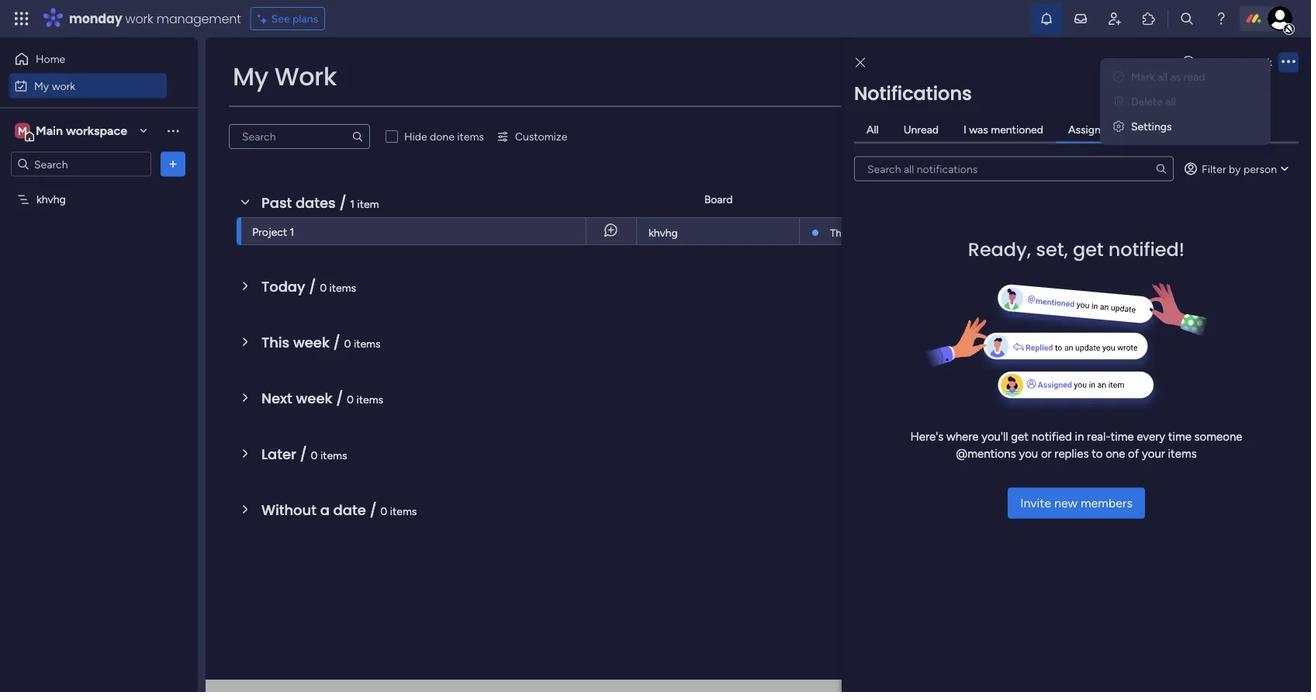 Task type: describe. For each thing, give the bounding box(es) containing it.
me
[[1129, 123, 1145, 136]]

settings
[[1132, 120, 1173, 133]]

1 vertical spatial options image
[[165, 156, 181, 172]]

notified
[[1032, 430, 1073, 444]]

search image
[[352, 130, 364, 143]]

choose the boards, columns and people you'd like to see
[[1018, 111, 1293, 125]]

plans
[[293, 12, 318, 25]]

work for monday
[[125, 10, 153, 27]]

items inside "next week / 0 items"
[[357, 393, 384, 406]]

and
[[1159, 111, 1177, 125]]

nov
[[1059, 225, 1078, 238]]

get inside here's where you'll get notified in real-time every time someone @mentions you or replies to one of your items
[[1012, 430, 1029, 444]]

/ right date
[[370, 500, 377, 520]]

done
[[430, 130, 455, 143]]

invite
[[1021, 496, 1052, 511]]

date column
[[1027, 260, 1091, 273]]

without
[[262, 500, 317, 520]]

delete all
[[1132, 95, 1177, 108]]

Filter dashboard by text search field
[[229, 124, 370, 149]]

your
[[1143, 447, 1166, 461]]

1 time from the left
[[1111, 430, 1135, 444]]

/ left item
[[340, 193, 347, 213]]

@mentions
[[957, 447, 1017, 461]]

dialog containing notifications
[[842, 37, 1312, 692]]

set,
[[1037, 236, 1069, 262]]

i
[[964, 123, 967, 136]]

Search in workspace field
[[33, 155, 130, 173]]

monday work management
[[69, 10, 241, 27]]

0 inside without a date / 0 items
[[381, 505, 388, 518]]

boards
[[1027, 182, 1061, 195]]

later
[[262, 444, 296, 464]]

today / 0 items
[[262, 277, 356, 297]]

filter by person button
[[1178, 156, 1300, 181]]

dapulse admin menu image
[[1114, 120, 1125, 133]]

a
[[320, 500, 330, 520]]

working on it
[[1164, 226, 1228, 239]]

help image
[[1214, 11, 1230, 26]]

priority column
[[1027, 298, 1102, 312]]

i was mentioned
[[964, 123, 1044, 136]]

in
[[1076, 430, 1085, 444]]

this for month
[[831, 227, 849, 239]]

0 inside later / 0 items
[[311, 449, 318, 462]]

home
[[36, 52, 65, 66]]

options image inside dialog
[[1282, 57, 1296, 68]]

every
[[1138, 430, 1166, 444]]

the
[[1058, 111, 1074, 125]]

or
[[1042, 447, 1052, 461]]

workspace selection element
[[15, 121, 130, 142]]

see plans button
[[251, 7, 325, 30]]

1 vertical spatial 1
[[290, 225, 295, 238]]

1 horizontal spatial work
[[1123, 79, 1155, 96]]

priority
[[1027, 298, 1062, 312]]

one
[[1106, 447, 1126, 461]]

my for my work
[[34, 79, 49, 92]]

give feedback
[[1203, 56, 1273, 69]]

09:00
[[1095, 225, 1123, 238]]

today
[[262, 277, 305, 297]]

customize button
[[491, 124, 574, 149]]

mentioned
[[991, 123, 1044, 136]]

ready, set, get notified!
[[969, 236, 1186, 262]]

here's
[[911, 430, 944, 444]]

assigned
[[1069, 123, 1114, 136]]

next week / 0 items
[[262, 389, 384, 408]]

v2 mark as read image
[[1114, 70, 1125, 83]]

this week / 0 items
[[262, 333, 381, 352]]

you
[[1020, 447, 1039, 461]]

filter
[[1203, 162, 1227, 175]]

my work
[[34, 79, 75, 92]]

main workspace
[[36, 123, 127, 138]]

my inside main content
[[1102, 79, 1120, 96]]

all for mark
[[1158, 70, 1169, 83]]

this for week
[[262, 333, 290, 352]]

feedback
[[1228, 56, 1273, 69]]

column for priority column
[[1064, 298, 1102, 312]]

see
[[271, 12, 290, 25]]

0 inside today / 0 items
[[320, 281, 327, 294]]

/ up "next week / 0 items"
[[333, 333, 341, 352]]

0 inside the this week / 0 items
[[344, 337, 351, 350]]

it
[[1222, 226, 1228, 239]]

to inside here's where you'll get notified in real-time every time someone @mentions you or replies to one of your items
[[1092, 447, 1103, 461]]

read
[[1184, 70, 1206, 83]]

new
[[1055, 496, 1078, 511]]

people
[[1179, 111, 1213, 125]]

members
[[1081, 496, 1133, 511]]

my work
[[233, 59, 337, 94]]

mark all as read
[[1132, 70, 1206, 83]]

delete
[[1132, 95, 1164, 108]]

dates
[[296, 193, 336, 213]]

mark
[[1132, 70, 1156, 83]]

apps image
[[1142, 11, 1157, 26]]

workspace
[[66, 123, 127, 138]]

board
[[705, 193, 733, 206]]

mark all as read menu item
[[1107, 64, 1265, 89]]

real-
[[1088, 430, 1111, 444]]

where
[[947, 430, 979, 444]]

am
[[1125, 225, 1140, 238]]

15,
[[1080, 225, 1092, 238]]

notifications image
[[1039, 11, 1055, 26]]

hide done items
[[404, 130, 484, 143]]

workspace options image
[[165, 123, 181, 138]]

invite new members
[[1021, 496, 1133, 511]]

items inside the this week / 0 items
[[354, 337, 381, 350]]



Task type: locate. For each thing, give the bounding box(es) containing it.
work inside button
[[52, 79, 75, 92]]

you'd
[[1216, 111, 1242, 125]]

work right monday
[[125, 10, 153, 27]]

0 down the this week / 0 items
[[347, 393, 354, 406]]

0 horizontal spatial 1
[[290, 225, 295, 238]]

main content
[[206, 37, 1312, 692]]

all left as
[[1158, 70, 1169, 83]]

week right next
[[296, 389, 333, 408]]

search everything image
[[1180, 11, 1195, 26]]

nov 15, 09:00 am
[[1059, 225, 1140, 238]]

0 right date
[[381, 505, 388, 518]]

1 vertical spatial khvhg
[[649, 226, 678, 239]]

working
[[1164, 226, 1204, 239]]

1 horizontal spatial this
[[831, 227, 849, 239]]

customize inside button
[[515, 130, 568, 143]]

0 horizontal spatial khvhg
[[36, 193, 66, 206]]

1 horizontal spatial my
[[233, 59, 268, 94]]

week down today / 0 items
[[293, 333, 330, 352]]

v2 overdue deadline image
[[1039, 224, 1051, 239]]

/ right later
[[300, 444, 307, 464]]

1 vertical spatial week
[[296, 389, 333, 408]]

my work button
[[9, 73, 167, 98]]

notifications
[[855, 80, 973, 106]]

without a date / 0 items
[[262, 500, 417, 520]]

time
[[1111, 430, 1135, 444], [1169, 430, 1192, 444]]

assigned to me
[[1069, 123, 1145, 136]]

columns
[[1115, 111, 1156, 125]]

0 horizontal spatial work
[[52, 79, 75, 92]]

1 horizontal spatial get
[[1074, 236, 1104, 262]]

all
[[1158, 70, 1169, 83], [1166, 95, 1177, 108]]

notified!
[[1109, 236, 1186, 262]]

0 vertical spatial column
[[1053, 260, 1091, 273]]

1 left item
[[350, 197, 355, 210]]

time up one
[[1111, 430, 1135, 444]]

to down the real-
[[1092, 447, 1103, 461]]

filter by person
[[1203, 162, 1278, 175]]

khvhg list box
[[0, 183, 198, 422]]

customize for customize my work
[[1033, 79, 1099, 96]]

2 horizontal spatial my
[[1102, 79, 1120, 96]]

customize my work
[[1033, 79, 1155, 96]]

khvhg link
[[647, 218, 790, 246]]

1 vertical spatial customize
[[515, 130, 568, 143]]

0 right today
[[320, 281, 327, 294]]

see plans
[[271, 12, 318, 25]]

khvhg inside main content
[[649, 226, 678, 239]]

you'll
[[982, 430, 1009, 444]]

on
[[1206, 226, 1219, 239]]

0 horizontal spatial customize
[[515, 130, 568, 143]]

week
[[293, 333, 330, 352], [296, 389, 333, 408]]

to
[[1263, 111, 1274, 125], [1116, 123, 1127, 136], [1092, 447, 1103, 461]]

customize
[[1033, 79, 1099, 96], [515, 130, 568, 143]]

column right priority
[[1064, 298, 1102, 312]]

past dates / 1 item
[[262, 193, 379, 213]]

option
[[0, 186, 198, 189]]

items right the your
[[1169, 447, 1198, 461]]

/
[[340, 193, 347, 213], [309, 277, 316, 297], [333, 333, 341, 352], [336, 389, 343, 408], [300, 444, 307, 464], [370, 500, 377, 520]]

1 horizontal spatial customize
[[1033, 79, 1099, 96]]

monday
[[69, 10, 122, 27]]

items up "next week / 0 items"
[[354, 337, 381, 350]]

/ right today
[[309, 277, 316, 297]]

m
[[18, 124, 27, 137]]

0
[[320, 281, 327, 294], [344, 337, 351, 350], [347, 393, 354, 406], [311, 449, 318, 462], [381, 505, 388, 518]]

items up the this week / 0 items
[[330, 281, 356, 294]]

None search field
[[229, 124, 370, 149], [855, 156, 1175, 181], [229, 124, 370, 149], [855, 156, 1175, 181]]

item
[[358, 197, 379, 210]]

0 vertical spatial get
[[1074, 236, 1104, 262]]

my left mark
[[1102, 79, 1120, 96]]

options image
[[1282, 57, 1296, 68], [165, 156, 181, 172]]

items inside later / 0 items
[[321, 449, 347, 462]]

customize for customize
[[515, 130, 568, 143]]

my down home
[[34, 79, 49, 92]]

invite members image
[[1108, 11, 1123, 26]]

my inside button
[[34, 79, 49, 92]]

date
[[333, 500, 366, 520]]

0 horizontal spatial get
[[1012, 430, 1029, 444]]

options image right feedback in the top of the page
[[1282, 57, 1296, 68]]

0 vertical spatial 1
[[350, 197, 355, 210]]

work for my
[[52, 79, 75, 92]]

someone
[[1195, 430, 1243, 444]]

0 vertical spatial all
[[1158, 70, 1169, 83]]

1 horizontal spatial 1
[[350, 197, 355, 210]]

week for next
[[296, 389, 333, 408]]

hide
[[404, 130, 427, 143]]

month
[[851, 227, 881, 239]]

inbox image
[[1074, 11, 1089, 26]]

items right done
[[457, 130, 484, 143]]

as
[[1171, 70, 1182, 83]]

search image
[[1156, 163, 1168, 175]]

1 right project
[[290, 225, 295, 238]]

project 1
[[252, 225, 295, 238]]

project
[[252, 225, 287, 238]]

items
[[457, 130, 484, 143], [330, 281, 356, 294], [354, 337, 381, 350], [357, 393, 384, 406], [1169, 447, 1198, 461], [321, 449, 347, 462], [390, 505, 417, 518]]

my down see plans button
[[233, 59, 268, 94]]

this left month
[[831, 227, 849, 239]]

my for my work
[[233, 59, 268, 94]]

0 right later
[[311, 449, 318, 462]]

workspace image
[[15, 122, 30, 139]]

home button
[[9, 47, 167, 71]]

this month
[[831, 227, 881, 239]]

0 horizontal spatial to
[[1092, 447, 1103, 461]]

0 horizontal spatial options image
[[165, 156, 181, 172]]

work
[[125, 10, 153, 27], [52, 79, 75, 92]]

all for delete
[[1166, 95, 1177, 108]]

0 vertical spatial work
[[125, 10, 153, 27]]

options image down workspace options icon
[[165, 156, 181, 172]]

0 horizontal spatial time
[[1111, 430, 1135, 444]]

1 vertical spatial all
[[1166, 95, 1177, 108]]

week for this
[[293, 333, 330, 352]]

invite new members button
[[1009, 488, 1146, 519]]

main content containing past dates /
[[206, 37, 1312, 692]]

next
[[262, 389, 292, 408]]

v2 delete line image
[[1114, 95, 1125, 108]]

management
[[157, 10, 241, 27]]

person
[[1244, 162, 1278, 175]]

dialog
[[842, 37, 1312, 692]]

1 horizontal spatial to
[[1116, 123, 1127, 136]]

0 horizontal spatial this
[[262, 333, 290, 352]]

items inside here's where you'll get notified in real-time every time someone @mentions you or replies to one of your items
[[1169, 447, 1198, 461]]

gary orlando image
[[1268, 6, 1293, 31]]

items right later
[[321, 449, 347, 462]]

main
[[36, 123, 63, 138]]

of
[[1129, 447, 1140, 461]]

time right every
[[1169, 430, 1192, 444]]

1 vertical spatial work
[[52, 79, 75, 92]]

1 horizontal spatial time
[[1169, 430, 1192, 444]]

0 horizontal spatial work
[[275, 59, 337, 94]]

1 vertical spatial get
[[1012, 430, 1029, 444]]

Search all notifications search field
[[855, 156, 1175, 181]]

0 inside "next week / 0 items"
[[347, 393, 354, 406]]

give feedback button
[[1175, 50, 1279, 75]]

all up and
[[1166, 95, 1177, 108]]

get
[[1074, 236, 1104, 262], [1012, 430, 1029, 444]]

column
[[1053, 260, 1091, 273], [1064, 298, 1102, 312]]

people
[[1027, 143, 1060, 156]]

replies
[[1055, 447, 1089, 461]]

work
[[275, 59, 337, 94], [1123, 79, 1155, 96]]

boards,
[[1077, 111, 1112, 125]]

here's where you'll get notified in real-time every time someone @mentions you or replies to one of your items
[[911, 430, 1243, 461]]

select product image
[[14, 11, 29, 26]]

1 horizontal spatial khvhg
[[649, 226, 678, 239]]

/ down the this week / 0 items
[[336, 389, 343, 408]]

column right date
[[1053, 260, 1091, 273]]

date
[[1027, 260, 1050, 273]]

khvhg
[[36, 193, 66, 206], [649, 226, 678, 239]]

1 horizontal spatial options image
[[1282, 57, 1296, 68]]

1 horizontal spatial work
[[125, 10, 153, 27]]

0 vertical spatial khvhg
[[36, 193, 66, 206]]

0 vertical spatial this
[[831, 227, 849, 239]]

1 vertical spatial column
[[1064, 298, 1102, 312]]

items down the this week / 0 items
[[357, 393, 384, 406]]

this
[[831, 227, 849, 239], [262, 333, 290, 352]]

all
[[867, 123, 879, 136]]

delete all menu item
[[1113, 92, 1259, 111]]

to inside main content
[[1263, 111, 1274, 125]]

give
[[1203, 56, 1225, 69]]

2 horizontal spatial to
[[1263, 111, 1274, 125]]

khvhg inside 'list box'
[[36, 193, 66, 206]]

items inside today / 0 items
[[330, 281, 356, 294]]

choose
[[1018, 111, 1055, 125]]

later / 0 items
[[262, 444, 347, 464]]

past
[[262, 193, 292, 213]]

this up next
[[262, 333, 290, 352]]

like
[[1245, 111, 1261, 125]]

2 time from the left
[[1169, 430, 1192, 444]]

items right date
[[390, 505, 417, 518]]

to left me
[[1116, 123, 1127, 136]]

1 inside past dates / 1 item
[[350, 197, 355, 210]]

0 vertical spatial week
[[293, 333, 330, 352]]

to right like
[[1263, 111, 1274, 125]]

work down home
[[52, 79, 75, 92]]

column for date column
[[1053, 260, 1091, 273]]

0 vertical spatial options image
[[1282, 57, 1296, 68]]

1 vertical spatial this
[[262, 333, 290, 352]]

0 up "next week / 0 items"
[[344, 337, 351, 350]]

items inside without a date / 0 items
[[390, 505, 417, 518]]

0 vertical spatial customize
[[1033, 79, 1099, 96]]

0 horizontal spatial my
[[34, 79, 49, 92]]



Task type: vqa. For each thing, say whether or not it's contained in the screenshot.
Options image
yes



